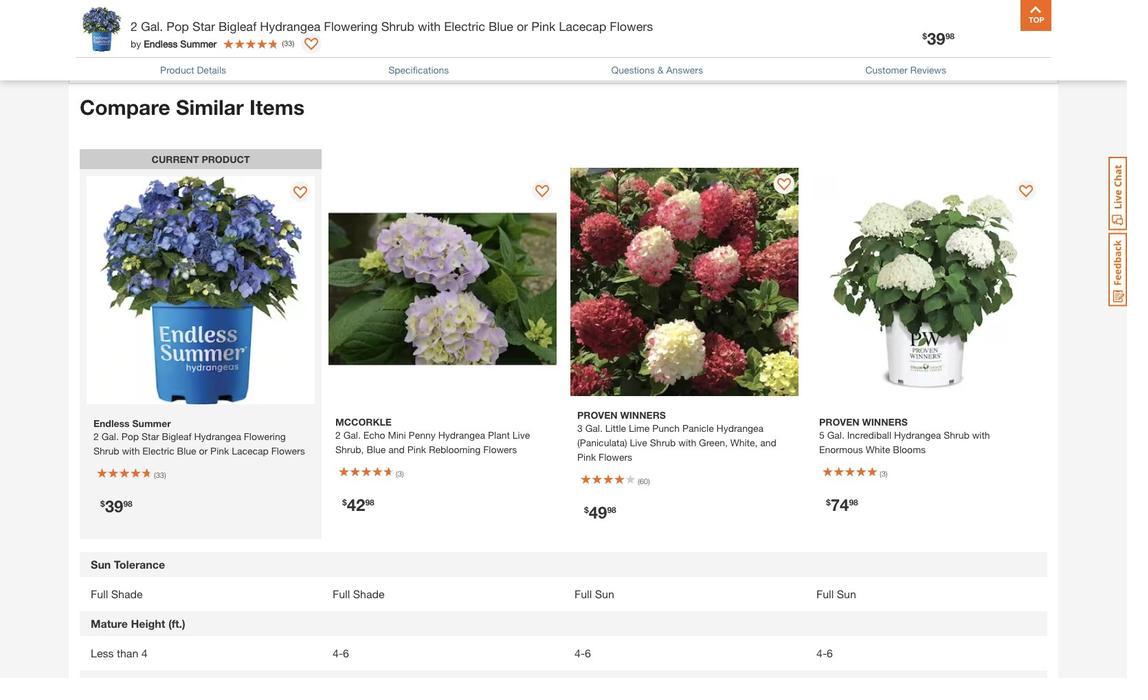 Task type: vqa. For each thing, say whether or not it's contained in the screenshot.
first Shade
yes



Task type: locate. For each thing, give the bounding box(es) containing it.
1 horizontal spatial ( 3 )
[[880, 469, 888, 478]]

39 up the reviews
[[928, 29, 946, 48]]

(
[[282, 38, 284, 47], [396, 469, 398, 478], [880, 469, 882, 478], [154, 470, 156, 479], [638, 476, 640, 485]]

live inside proven winners 3 gal. little lime punch panicle hydrangea (paniculata) live shrub with green, white, and pink flowers
[[630, 436, 648, 448]]

hydrangea inside proven winners 5 gal. incrediball hydrangea shrub with enormous white blooms
[[895, 429, 942, 441]]

1 4-6 from the left
[[333, 646, 349, 659]]

proven winners 3 gal. little lime punch panicle hydrangea (paniculata) live shrub with green, white, and pink flowers
[[578, 409, 777, 463]]

1 horizontal spatial live
[[630, 436, 648, 448]]

1 horizontal spatial 33
[[284, 38, 293, 47]]

4
[[1005, 47, 1012, 62], [142, 646, 148, 659]]

gal. inside proven winners 3 gal. little lime punch panicle hydrangea (paniculata) live shrub with green, white, and pink flowers
[[586, 422, 603, 434]]

4 for 1 / 4
[[1005, 47, 1012, 62]]

2 horizontal spatial 3
[[882, 469, 886, 478]]

2 horizontal spatial 6
[[827, 646, 834, 659]]

proven up 5
[[820, 416, 860, 428]]

live right plant
[[513, 429, 530, 441]]

98 down (paniculata)
[[608, 505, 617, 515]]

0 vertical spatial 4
[[1005, 47, 1012, 62]]

blue
[[489, 19, 514, 34], [367, 444, 386, 455]]

4-6
[[333, 646, 349, 659], [575, 646, 591, 659], [817, 646, 834, 659]]

0 vertical spatial $ 39 98
[[923, 29, 955, 48]]

1 6 from the left
[[343, 646, 349, 659]]

4 right 1
[[1005, 47, 1012, 62]]

hydrangea right "bigleaf"
[[260, 19, 321, 34]]

0 horizontal spatial and
[[389, 444, 405, 455]]

1 horizontal spatial shade
[[353, 587, 385, 600]]

reblooming
[[429, 444, 481, 455]]

1 full sun from the left
[[575, 587, 615, 600]]

1 horizontal spatial display image
[[536, 185, 550, 199]]

customer reviews button
[[866, 62, 947, 77], [866, 62, 947, 77]]

$ 39 98
[[923, 29, 955, 48], [100, 496, 133, 516]]

( 3 ) for 42
[[396, 469, 404, 478]]

proven
[[578, 409, 618, 421], [820, 416, 860, 428]]

0 horizontal spatial blue
[[367, 444, 386, 455]]

0 vertical spatial 33
[[284, 38, 293, 47]]

echo
[[364, 429, 386, 441]]

1 vertical spatial 33
[[156, 470, 164, 479]]

proven winners 5 gal. incrediball hydrangea shrub with enormous white blooms
[[820, 416, 991, 455]]

$ inside $ 74 98
[[827, 497, 831, 508]]

2 4- from the left
[[575, 646, 585, 659]]

2 shade from the left
[[353, 587, 385, 600]]

questions & answers button
[[612, 62, 704, 77], [612, 62, 704, 77]]

0 horizontal spatial 4-6
[[333, 646, 349, 659]]

0 horizontal spatial pink
[[408, 444, 426, 455]]

shrub
[[381, 19, 415, 34], [944, 429, 970, 441], [650, 436, 676, 448]]

1 horizontal spatial display image
[[1020, 185, 1034, 199]]

winners inside proven winners 5 gal. incrediball hydrangea shrub with enormous white blooms
[[863, 416, 908, 428]]

mccorkle 2 gal. echo mini penny hydrangea plant live shrub, blue and pink reblooming flowers
[[336, 416, 530, 455]]

winners up lime
[[621, 409, 666, 421]]

flowers inside mccorkle 2 gal. echo mini penny hydrangea plant live shrub, blue and pink reblooming flowers
[[484, 444, 517, 455]]

green,
[[700, 436, 728, 448]]

specifications button
[[389, 62, 449, 77], [389, 62, 449, 77]]

$ 39 98 up "sun tolerance"
[[100, 496, 133, 516]]

items
[[250, 95, 305, 120]]

( 3 ) down white
[[880, 469, 888, 478]]

gal. up shrub,
[[344, 429, 361, 441]]

live down lime
[[630, 436, 648, 448]]

proven up little
[[578, 409, 618, 421]]

pink down (paniculata)
[[578, 451, 596, 463]]

pink for or
[[532, 19, 556, 34]]

98 inside $ 42 98
[[365, 497, 375, 508]]

) for 74
[[886, 469, 888, 478]]

1 horizontal spatial 6
[[585, 646, 591, 659]]

and right white,
[[761, 436, 777, 448]]

1 ( 3 ) from the left
[[396, 469, 404, 478]]

1 horizontal spatial full sun
[[817, 587, 857, 600]]

less
[[91, 646, 114, 659]]

shade
[[111, 587, 143, 600], [353, 587, 385, 600]]

display image
[[778, 178, 792, 192], [536, 185, 550, 199], [294, 186, 307, 200]]

0 vertical spatial 39
[[928, 29, 946, 48]]

add to cart button
[[87, 0, 226, 23]]

product
[[202, 153, 250, 165]]

4-
[[333, 646, 343, 659], [575, 646, 585, 659], [817, 646, 827, 659]]

hydrangea
[[260, 19, 321, 34], [717, 422, 764, 434], [439, 429, 486, 441], [895, 429, 942, 441]]

2 ( 3 ) from the left
[[880, 469, 888, 478]]

1 horizontal spatial 2
[[336, 429, 341, 441]]

blue down echo
[[367, 444, 386, 455]]

1 vertical spatial 4
[[142, 646, 148, 659]]

3 for 42
[[398, 469, 402, 478]]

3 full from the left
[[575, 587, 592, 600]]

hydrangea up white,
[[717, 422, 764, 434]]

sun
[[91, 558, 111, 571], [595, 587, 615, 600], [837, 587, 857, 600]]

1 horizontal spatial blue
[[489, 19, 514, 34]]

0 vertical spatial display image
[[305, 38, 319, 52]]

2 horizontal spatial shrub
[[944, 429, 970, 441]]

0 vertical spatial blue
[[489, 19, 514, 34]]

flowers down (paniculata)
[[599, 451, 633, 463]]

98 down enormous
[[850, 497, 859, 508]]

0 horizontal spatial full sun
[[575, 587, 615, 600]]

2 up by
[[131, 19, 138, 34]]

3 down mini
[[398, 469, 402, 478]]

flowers up questions
[[610, 19, 654, 34]]

2 gal. pop star bigleaf hydrangea flowering shrub with electric blue or pink lacecap flowers
[[131, 19, 654, 34]]

$
[[923, 31, 928, 41], [343, 497, 347, 508], [827, 497, 831, 508], [100, 498, 105, 509], [585, 505, 589, 515]]

product details button
[[160, 62, 226, 77], [160, 62, 226, 77]]

1 vertical spatial 39
[[105, 496, 123, 516]]

flowers down plant
[[484, 444, 517, 455]]

1 horizontal spatial $ 39 98
[[923, 29, 955, 48]]

2 full shade from the left
[[333, 587, 385, 600]]

mini
[[388, 429, 406, 441]]

)
[[293, 38, 295, 47], [402, 469, 404, 478], [886, 469, 888, 478], [164, 470, 166, 479], [648, 476, 650, 485]]

shrub inside proven winners 3 gal. little lime punch panicle hydrangea (paniculata) live shrub with green, white, and pink flowers
[[650, 436, 676, 448]]

pink down penny at the bottom left of page
[[408, 444, 426, 455]]

full sun
[[575, 587, 615, 600], [817, 587, 857, 600]]

blue inside mccorkle 2 gal. echo mini penny hydrangea plant live shrub, blue and pink reblooming flowers
[[367, 444, 386, 455]]

3 up (paniculata)
[[578, 422, 583, 434]]

( 3 )
[[396, 469, 404, 478], [880, 469, 888, 478]]

4 for less than 4
[[142, 646, 148, 659]]

0 horizontal spatial proven
[[578, 409, 618, 421]]

gal. down to
[[141, 19, 163, 34]]

( 3 ) down mini
[[396, 469, 404, 478]]

0 horizontal spatial 2
[[131, 19, 138, 34]]

6
[[343, 646, 349, 659], [585, 646, 591, 659], [827, 646, 834, 659]]

0 vertical spatial 2
[[131, 19, 138, 34]]

hydrangea up blooms at the bottom
[[895, 429, 942, 441]]

98 inside $ 49 98
[[608, 505, 617, 515]]

1 horizontal spatial 4-6
[[575, 646, 591, 659]]

3 down white
[[882, 469, 886, 478]]

gal. up (paniculata)
[[586, 422, 603, 434]]

0 horizontal spatial display image
[[305, 38, 319, 52]]

or
[[517, 19, 528, 34]]

flowers inside proven winners 3 gal. little lime punch panicle hydrangea (paniculata) live shrub with green, white, and pink flowers
[[599, 451, 633, 463]]

current product
[[152, 153, 250, 165]]

2 horizontal spatial 4-6
[[817, 646, 834, 659]]

98 up the reviews
[[946, 31, 955, 41]]

1 vertical spatial blue
[[367, 444, 386, 455]]

winners inside proven winners 3 gal. little lime punch panicle hydrangea (paniculata) live shrub with green, white, and pink flowers
[[621, 409, 666, 421]]

full shade
[[91, 587, 143, 600], [333, 587, 385, 600]]

2 horizontal spatial display image
[[778, 178, 792, 192]]

2 horizontal spatial 4-
[[817, 646, 827, 659]]

98 for proven winners 5 gal. incrediball hydrangea shrub with enormous white blooms
[[850, 497, 859, 508]]

0 horizontal spatial live
[[513, 429, 530, 441]]

gal. right 5
[[828, 429, 845, 441]]

1 horizontal spatial 39
[[928, 29, 946, 48]]

1 horizontal spatial full shade
[[333, 587, 385, 600]]

little
[[606, 422, 627, 434]]

2 gal. echo mini penny hydrangea plant live shrub, blue and pink reblooming flowers image
[[329, 175, 557, 403]]

pop
[[167, 19, 189, 34]]

winners for 74
[[863, 416, 908, 428]]

1 horizontal spatial 4
[[1005, 47, 1012, 62]]

0 horizontal spatial 6
[[343, 646, 349, 659]]

blue left "or"
[[489, 19, 514, 34]]

1 horizontal spatial 4-
[[575, 646, 585, 659]]

$ 74 98
[[827, 495, 859, 515]]

2 horizontal spatial with
[[973, 429, 991, 441]]

( 3 ) for 74
[[880, 469, 888, 478]]

pink inside mccorkle 2 gal. echo mini penny hydrangea plant live shrub, blue and pink reblooming flowers
[[408, 444, 426, 455]]

&
[[658, 64, 664, 76]]

39 up "sun tolerance"
[[105, 496, 123, 516]]

full
[[91, 587, 108, 600], [333, 587, 350, 600], [575, 587, 592, 600], [817, 587, 834, 600]]

1 horizontal spatial and
[[761, 436, 777, 448]]

current
[[152, 153, 199, 165]]

3 inside proven winners 3 gal. little lime punch panicle hydrangea (paniculata) live shrub with green, white, and pink flowers
[[578, 422, 583, 434]]

33
[[284, 38, 293, 47], [156, 470, 164, 479]]

height
[[131, 617, 165, 630]]

2 horizontal spatial pink
[[578, 451, 596, 463]]

$ inside $ 42 98
[[343, 497, 347, 508]]

1 horizontal spatial 3
[[578, 422, 583, 434]]

39
[[928, 29, 946, 48], [105, 496, 123, 516]]

$ inside $ 49 98
[[585, 505, 589, 515]]

blue for or
[[489, 19, 514, 34]]

0 horizontal spatial sun
[[91, 558, 111, 571]]

$ 49 98
[[585, 502, 617, 522]]

1 horizontal spatial with
[[679, 436, 697, 448]]

2 up shrub,
[[336, 429, 341, 441]]

98 down echo
[[365, 497, 375, 508]]

( 60 )
[[638, 476, 650, 485]]

0 horizontal spatial winners
[[621, 409, 666, 421]]

product
[[160, 64, 194, 76]]

feedback link image
[[1109, 232, 1128, 307]]

gal.
[[141, 19, 163, 34], [586, 422, 603, 434], [344, 429, 361, 441], [828, 429, 845, 441]]

2
[[131, 19, 138, 34], [336, 429, 341, 441]]

2 inside mccorkle 2 gal. echo mini penny hydrangea plant live shrub, blue and pink reblooming flowers
[[336, 429, 341, 441]]

0 horizontal spatial 4-
[[333, 646, 343, 659]]

less than 4
[[91, 646, 148, 659]]

1 vertical spatial ( 33 )
[[154, 470, 166, 479]]

mccorkle
[[336, 416, 392, 428]]

2 horizontal spatial sun
[[837, 587, 857, 600]]

( for 74
[[880, 469, 882, 478]]

proven inside proven winners 3 gal. little lime punch panicle hydrangea (paniculata) live shrub with green, white, and pink flowers
[[578, 409, 618, 421]]

pink for and
[[408, 444, 426, 455]]

live chat image
[[1109, 157, 1128, 230]]

white,
[[731, 436, 758, 448]]

flowers for lacecap
[[610, 19, 654, 34]]

1 horizontal spatial winners
[[863, 416, 908, 428]]

lacecap
[[559, 19, 607, 34]]

1 horizontal spatial shrub
[[650, 436, 676, 448]]

live
[[513, 429, 530, 441], [630, 436, 648, 448]]

hydrangea up reblooming
[[439, 429, 486, 441]]

shrub inside proven winners 5 gal. incrediball hydrangea shrub with enormous white blooms
[[944, 429, 970, 441]]

0 horizontal spatial ( 3 )
[[396, 469, 404, 478]]

0 horizontal spatial display image
[[294, 186, 307, 200]]

$ 39 98 up the reviews
[[923, 29, 955, 48]]

3 6 from the left
[[827, 646, 834, 659]]

and
[[761, 436, 777, 448], [389, 444, 405, 455]]

98
[[946, 31, 955, 41], [365, 497, 375, 508], [850, 497, 859, 508], [123, 498, 133, 509], [608, 505, 617, 515]]

0 horizontal spatial shrub
[[381, 19, 415, 34]]

specifications
[[389, 64, 449, 76]]

2 4-6 from the left
[[575, 646, 591, 659]]

compare similar items
[[80, 95, 305, 120]]

1 vertical spatial 2
[[336, 429, 341, 441]]

with inside proven winners 3 gal. little lime punch panicle hydrangea (paniculata) live shrub with green, white, and pink flowers
[[679, 436, 697, 448]]

1 horizontal spatial pink
[[532, 19, 556, 34]]

( 33 )
[[282, 38, 295, 47], [154, 470, 166, 479]]

punch
[[653, 422, 680, 434]]

with
[[418, 19, 441, 34], [973, 429, 991, 441], [679, 436, 697, 448]]

4 right than
[[142, 646, 148, 659]]

0 horizontal spatial 3
[[398, 469, 402, 478]]

0 horizontal spatial $ 39 98
[[100, 496, 133, 516]]

0 horizontal spatial ( 33 )
[[154, 470, 166, 479]]

0 horizontal spatial full shade
[[91, 587, 143, 600]]

by endless summer
[[131, 37, 217, 49]]

0 horizontal spatial 33
[[156, 470, 164, 479]]

proven inside proven winners 5 gal. incrediball hydrangea shrub with enormous white blooms
[[820, 416, 860, 428]]

winners up incrediball at the right of page
[[863, 416, 908, 428]]

1 horizontal spatial ( 33 )
[[282, 38, 295, 47]]

1 horizontal spatial proven
[[820, 416, 860, 428]]

display image
[[305, 38, 319, 52], [1020, 185, 1034, 199]]

pink right "or"
[[532, 19, 556, 34]]

questions & answers
[[612, 64, 704, 76]]

and down mini
[[389, 444, 405, 455]]

0 horizontal spatial 4
[[142, 646, 148, 659]]

1
[[994, 47, 1001, 62]]

0 horizontal spatial shade
[[111, 587, 143, 600]]

98 inside $ 74 98
[[850, 497, 859, 508]]



Task type: describe. For each thing, give the bounding box(es) containing it.
by
[[131, 37, 141, 49]]

flowering
[[324, 19, 378, 34]]

compare
[[80, 95, 170, 120]]

2 6 from the left
[[585, 646, 591, 659]]

0 horizontal spatial with
[[418, 19, 441, 34]]

display image for 49
[[778, 178, 792, 192]]

customer
[[866, 64, 908, 76]]

1 full from the left
[[91, 587, 108, 600]]

) for 42
[[402, 469, 404, 478]]

( for 39
[[154, 470, 156, 479]]

panicle
[[683, 422, 714, 434]]

flowers for reblooming
[[484, 444, 517, 455]]

(paniculata)
[[578, 436, 628, 448]]

3 gal. little lime punch panicle hydrangea (paniculata) live shrub with green, white, and pink flowers image
[[571, 168, 799, 396]]

electric
[[445, 19, 486, 34]]

proven for 49
[[578, 409, 618, 421]]

2 full sun from the left
[[817, 587, 857, 600]]

product details
[[160, 64, 226, 76]]

) for 39
[[164, 470, 166, 479]]

0 horizontal spatial 39
[[105, 496, 123, 516]]

98 for proven winners 3 gal. little lime punch panicle hydrangea (paniculata) live shrub with green, white, and pink flowers
[[608, 505, 617, 515]]

3 4- from the left
[[817, 646, 827, 659]]

5 gal. incrediball hydrangea shrub with enormous white blooms image
[[813, 175, 1041, 403]]

shrub,
[[336, 444, 364, 455]]

1 / 4
[[994, 47, 1012, 62]]

2 full from the left
[[333, 587, 350, 600]]

blue for and
[[367, 444, 386, 455]]

gal. inside mccorkle 2 gal. echo mini penny hydrangea plant live shrub, blue and pink reblooming flowers
[[344, 429, 361, 441]]

live inside mccorkle 2 gal. echo mini penny hydrangea plant live shrub, blue and pink reblooming flowers
[[513, 429, 530, 441]]

proven for 74
[[820, 416, 860, 428]]

74
[[831, 495, 850, 515]]

hydrangea inside proven winners 3 gal. little lime punch panicle hydrangea (paniculata) live shrub with green, white, and pink flowers
[[717, 422, 764, 434]]

60
[[640, 476, 648, 485]]

customer reviews
[[866, 64, 947, 76]]

next slide image
[[1024, 49, 1035, 60]]

to
[[150, 1, 161, 14]]

$ for proven winners 3 gal. little lime punch panicle hydrangea (paniculata) live shrub with green, white, and pink flowers
[[585, 505, 589, 515]]

add
[[126, 1, 147, 14]]

sun tolerance
[[91, 558, 165, 571]]

5
[[820, 429, 825, 441]]

reviews
[[911, 64, 947, 76]]

98 up "sun tolerance"
[[123, 498, 133, 509]]

0 vertical spatial ( 33 )
[[282, 38, 295, 47]]

questions
[[612, 64, 655, 76]]

) for 49
[[648, 476, 650, 485]]

star
[[193, 19, 215, 34]]

98 for mccorkle 2 gal. echo mini penny hydrangea plant live shrub, blue and pink reblooming flowers
[[365, 497, 375, 508]]

$ 42 98
[[343, 495, 375, 515]]

incrediball
[[848, 429, 892, 441]]

1 horizontal spatial sun
[[595, 587, 615, 600]]

product image image
[[79, 7, 124, 52]]

4 full from the left
[[817, 587, 834, 600]]

( for 42
[[396, 469, 398, 478]]

$ for mccorkle 2 gal. echo mini penny hydrangea plant live shrub, blue and pink reblooming flowers
[[343, 497, 347, 508]]

tolerance
[[114, 558, 165, 571]]

this is the first slide image
[[970, 49, 981, 60]]

with inside proven winners 5 gal. incrediball hydrangea shrub with enormous white blooms
[[973, 429, 991, 441]]

hydrangea inside mccorkle 2 gal. echo mini penny hydrangea plant live shrub, blue and pink reblooming flowers
[[439, 429, 486, 441]]

plant
[[488, 429, 510, 441]]

white
[[866, 444, 891, 455]]

mature
[[91, 617, 128, 630]]

pink inside proven winners 3 gal. little lime punch panicle hydrangea (paniculata) live shrub with green, white, and pink flowers
[[578, 451, 596, 463]]

gal. inside proven winners 5 gal. incrediball hydrangea shrub with enormous white blooms
[[828, 429, 845, 441]]

42
[[347, 495, 365, 515]]

blooms
[[894, 444, 926, 455]]

summer
[[180, 37, 217, 49]]

and inside proven winners 3 gal. little lime punch panicle hydrangea (paniculata) live shrub with green, white, and pink flowers
[[761, 436, 777, 448]]

display image for 42
[[536, 185, 550, 199]]

enormous
[[820, 444, 864, 455]]

cart
[[164, 1, 187, 14]]

3 4-6 from the left
[[817, 646, 834, 659]]

add to cart
[[126, 1, 187, 14]]

winners for 49
[[621, 409, 666, 421]]

1 shade from the left
[[111, 587, 143, 600]]

3 for 74
[[882, 469, 886, 478]]

(ft.)
[[168, 617, 186, 630]]

similar
[[176, 95, 244, 120]]

details
[[197, 64, 226, 76]]

1 vertical spatial display image
[[1020, 185, 1034, 199]]

/
[[1001, 47, 1005, 62]]

49
[[589, 502, 608, 522]]

answers
[[667, 64, 704, 76]]

than
[[117, 646, 138, 659]]

( for 49
[[638, 476, 640, 485]]

1 vertical spatial $ 39 98
[[100, 496, 133, 516]]

1 4- from the left
[[333, 646, 343, 659]]

and inside mccorkle 2 gal. echo mini penny hydrangea plant live shrub, blue and pink reblooming flowers
[[389, 444, 405, 455]]

mature height (ft.)
[[91, 617, 186, 630]]

bigleaf
[[219, 19, 257, 34]]

endless
[[144, 37, 178, 49]]

display image for 39
[[294, 186, 307, 200]]

lime
[[629, 422, 650, 434]]

1 full shade from the left
[[91, 587, 143, 600]]

penny
[[409, 429, 436, 441]]

$ for proven winners 5 gal. incrediball hydrangea shrub with enormous white blooms
[[827, 497, 831, 508]]

top button
[[1021, 0, 1052, 31]]



